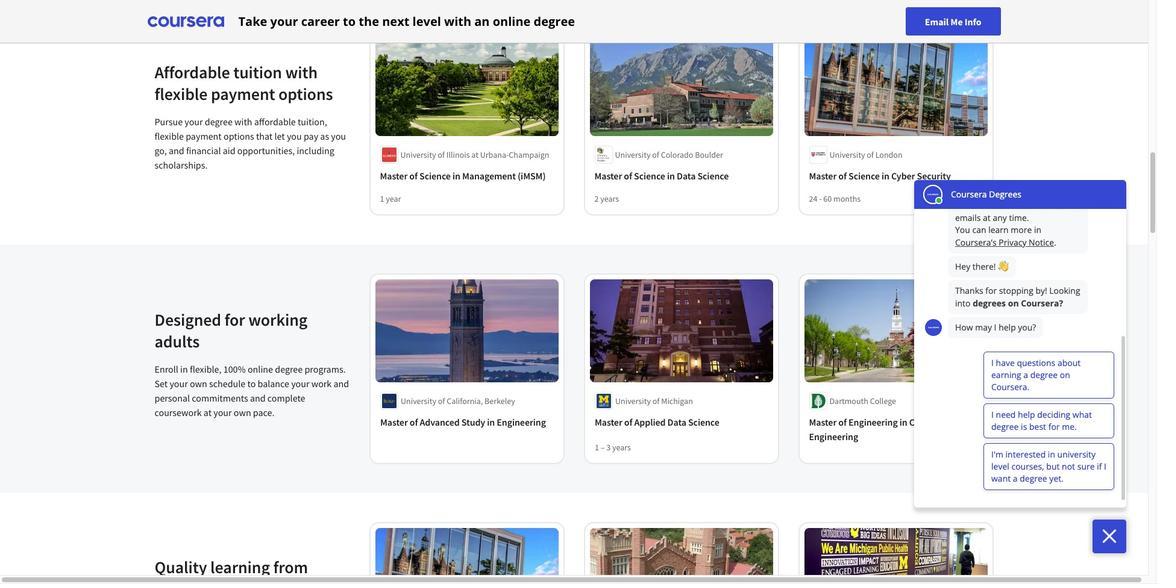 Task type: locate. For each thing, give the bounding box(es) containing it.
2 vertical spatial with
[[235, 115, 252, 128]]

that
[[256, 130, 273, 142]]

with right tuition
[[285, 61, 318, 83]]

university for master of science in data science
[[615, 150, 651, 160]]

schedule
[[209, 378, 246, 390]]

of for master of advanced study in engineering
[[410, 417, 418, 429]]

applied
[[634, 417, 666, 429]]

university up "master of science in cyber security"
[[830, 150, 865, 160]]

1 horizontal spatial options
[[279, 83, 333, 105]]

master up the 3
[[595, 417, 622, 429]]

flexible,
[[190, 363, 222, 375]]

with left an
[[444, 13, 471, 29]]

payment
[[211, 83, 275, 105], [186, 130, 222, 142]]

0 horizontal spatial you
[[287, 130, 302, 142]]

and
[[169, 144, 184, 156], [334, 378, 349, 390], [250, 392, 266, 404]]

science down the university of london
[[849, 170, 880, 182]]

engineering inside master of advanced study in engineering link
[[497, 417, 546, 429]]

2 horizontal spatial degree
[[534, 13, 575, 29]]

pursue
[[155, 115, 183, 128]]

0 vertical spatial payment
[[211, 83, 275, 105]]

2
[[595, 194, 599, 204]]

including
[[297, 144, 334, 156]]

with inside pursue your degree with affordable tuition, flexible payment options that let you pay as you go, and financial aid opportunities, including scholarships.
[[235, 115, 252, 128]]

0 horizontal spatial and
[[169, 144, 184, 156]]

in down illinois
[[453, 170, 461, 182]]

master for master of applied data science
[[595, 417, 622, 429]]

1 horizontal spatial with
[[285, 61, 318, 83]]

options
[[279, 83, 333, 105], [224, 130, 254, 142]]

1
[[380, 194, 384, 204], [595, 442, 599, 453]]

options up aid
[[224, 130, 254, 142]]

science for master of science in management (imsm)
[[420, 170, 451, 182]]

financial
[[186, 144, 221, 156]]

1 vertical spatial online
[[248, 363, 273, 375]]

with left 'affordable' at the left top
[[235, 115, 252, 128]]

university of london
[[830, 150, 903, 160]]

2 horizontal spatial with
[[444, 13, 471, 29]]

1 vertical spatial payment
[[186, 130, 222, 142]]

2 vertical spatial and
[[250, 392, 266, 404]]

in left computer
[[900, 417, 908, 429]]

pursue your degree with affordable tuition, flexible payment options that let you pay as you go, and financial aid opportunities, including scholarships.
[[155, 115, 346, 171]]

your up complete
[[291, 378, 310, 390]]

and right work
[[334, 378, 349, 390]]

master of engineering in computer engineering
[[809, 417, 951, 443]]

1 horizontal spatial degree
[[275, 363, 303, 375]]

master for master of advanced study in engineering
[[380, 417, 408, 429]]

engineering down the "dartmouth"
[[809, 431, 859, 443]]

100%
[[223, 363, 246, 375]]

1 vertical spatial at
[[204, 407, 212, 419]]

of inside 'master of engineering in computer engineering'
[[839, 417, 847, 429]]

master inside 'master of engineering in computer engineering'
[[809, 417, 837, 429]]

1 vertical spatial degree
[[205, 115, 233, 128]]

at inside the enroll in flexible, 100% online degree programs. set your own schedule to balance your work and personal commitments and complete coursework at your own pace.
[[204, 407, 212, 419]]

master of science in cyber security
[[809, 170, 951, 182]]

1 flexible from the top
[[155, 83, 208, 105]]

your
[[270, 13, 298, 29], [185, 115, 203, 128], [170, 378, 188, 390], [291, 378, 310, 390], [214, 407, 232, 419]]

university up applied
[[615, 396, 651, 407]]

as
[[320, 130, 329, 142]]

next
[[382, 13, 410, 29]]

enroll in flexible, 100% online degree programs. set your own schedule to balance your work and personal commitments and complete coursework at your own pace.
[[155, 363, 349, 419]]

0 vertical spatial flexible
[[155, 83, 208, 105]]

1 horizontal spatial you
[[331, 130, 346, 142]]

2 horizontal spatial and
[[334, 378, 349, 390]]

of for university of illinois at urbana-champaign
[[438, 150, 445, 160]]

email
[[925, 15, 949, 27]]

0 horizontal spatial online
[[248, 363, 273, 375]]

options inside pursue your degree with affordable tuition, flexible payment options that let you pay as you go, and financial aid opportunities, including scholarships.
[[224, 130, 254, 142]]

data down michigan
[[667, 417, 686, 429]]

master down the "dartmouth"
[[809, 417, 837, 429]]

1 horizontal spatial online
[[493, 13, 531, 29]]

years right the 3
[[612, 442, 631, 453]]

study
[[461, 417, 485, 429]]

24
[[809, 194, 818, 204]]

master up - on the right top of page
[[809, 170, 837, 182]]

science down university of colorado boulder in the right of the page
[[634, 170, 665, 182]]

flexible
[[155, 83, 208, 105], [155, 130, 184, 142]]

colorado
[[661, 150, 694, 160]]

university for master of advanced study in engineering
[[401, 396, 436, 407]]

university
[[401, 150, 436, 160], [615, 150, 651, 160], [830, 150, 865, 160], [401, 396, 436, 407], [615, 396, 651, 407]]

in inside 'master of engineering in computer engineering'
[[900, 417, 908, 429]]

affordable
[[155, 61, 230, 83]]

master of advanced study in engineering link
[[380, 415, 554, 430]]

payment inside pursue your degree with affordable tuition, flexible payment options that let you pay as you go, and financial aid opportunities, including scholarships.
[[186, 130, 222, 142]]

you right let
[[287, 130, 302, 142]]

1 horizontal spatial to
[[343, 13, 356, 29]]

(imsm)
[[518, 170, 546, 182]]

1 horizontal spatial 1
[[595, 442, 599, 453]]

university left illinois
[[401, 150, 436, 160]]

0 horizontal spatial 1
[[380, 194, 384, 204]]

degree inside the enroll in flexible, 100% online degree programs. set your own schedule to balance your work and personal commitments and complete coursework at your own pace.
[[275, 363, 303, 375]]

1 for master of applied data science
[[595, 442, 599, 453]]

1 left –
[[595, 442, 599, 453]]

in down university of colorado boulder in the right of the page
[[667, 170, 675, 182]]

class
[[202, 578, 237, 585]]

master left the advanced on the left bottom
[[380, 417, 408, 429]]

own down flexible,
[[190, 378, 207, 390]]

online inside the enroll in flexible, 100% online degree programs. set your own schedule to balance your work and personal commitments and complete coursework at your own pace.
[[248, 363, 273, 375]]

payment up financial
[[186, 130, 222, 142]]

1 vertical spatial flexible
[[155, 130, 184, 142]]

data down colorado
[[677, 170, 696, 182]]

of
[[438, 150, 445, 160], [652, 150, 659, 160], [867, 150, 874, 160], [410, 170, 418, 182], [624, 170, 632, 182], [839, 170, 847, 182], [438, 396, 445, 407], [652, 396, 659, 407], [410, 417, 418, 429], [624, 417, 632, 429], [839, 417, 847, 429]]

online
[[493, 13, 531, 29], [248, 363, 273, 375]]

in for security
[[882, 170, 890, 182]]

master for master of science in management (imsm)
[[380, 170, 408, 182]]

take
[[238, 13, 267, 29]]

advanced
[[420, 417, 459, 429]]

master of applied data science link
[[595, 415, 768, 430]]

years right 2
[[601, 194, 619, 204]]

your right take
[[270, 13, 298, 29]]

you
[[287, 130, 302, 142], [331, 130, 346, 142]]

and up pace.
[[250, 392, 266, 404]]

master up 2 years
[[595, 170, 622, 182]]

1 vertical spatial to
[[247, 378, 256, 390]]

you right as
[[331, 130, 346, 142]]

at
[[472, 150, 479, 160], [204, 407, 212, 419]]

0 vertical spatial and
[[169, 144, 184, 156]]

0 horizontal spatial degree
[[205, 115, 233, 128]]

2 years
[[595, 194, 619, 204]]

1 left year
[[380, 194, 384, 204]]

of for university of michigan
[[652, 396, 659, 407]]

master up year
[[380, 170, 408, 182]]

online up balance
[[248, 363, 273, 375]]

of for master of science in cyber security
[[839, 170, 847, 182]]

university for master of applied data science
[[615, 396, 651, 407]]

security
[[917, 170, 951, 182]]

payment up 'affordable' at the left top
[[211, 83, 275, 105]]

own
[[190, 378, 207, 390], [234, 407, 251, 419]]

0 horizontal spatial to
[[247, 378, 256, 390]]

complete
[[268, 392, 305, 404]]

in right enroll
[[180, 363, 188, 375]]

the
[[359, 13, 379, 29]]

science down michigan
[[688, 417, 719, 429]]

engineering down berkeley
[[497, 417, 546, 429]]

2 vertical spatial degree
[[275, 363, 303, 375]]

quality
[[155, 557, 207, 578]]

and up scholarships.
[[169, 144, 184, 156]]

of for master of applied data science
[[624, 417, 632, 429]]

michigan
[[661, 396, 693, 407]]

3
[[606, 442, 611, 453]]

0 horizontal spatial options
[[224, 130, 254, 142]]

0 vertical spatial to
[[343, 13, 356, 29]]

own left pace.
[[234, 407, 251, 419]]

to
[[343, 13, 356, 29], [247, 378, 256, 390]]

with
[[444, 13, 471, 29], [285, 61, 318, 83], [235, 115, 252, 128]]

world-
[[155, 578, 202, 585]]

1 horizontal spatial own
[[234, 407, 251, 419]]

0 horizontal spatial own
[[190, 378, 207, 390]]

science down illinois
[[420, 170, 451, 182]]

your inside pursue your degree with affordable tuition, flexible payment options that let you pay as you go, and financial aid opportunities, including scholarships.
[[185, 115, 203, 128]]

tuition
[[233, 61, 282, 83]]

1 vertical spatial with
[[285, 61, 318, 83]]

2 flexible from the top
[[155, 130, 184, 142]]

engineering
[[497, 417, 546, 429], [849, 417, 898, 429], [809, 431, 859, 443]]

0 horizontal spatial with
[[235, 115, 252, 128]]

in left "cyber"
[[882, 170, 890, 182]]

1 vertical spatial and
[[334, 378, 349, 390]]

university up the advanced on the left bottom
[[401, 396, 436, 407]]

options up tuition,
[[279, 83, 333, 105]]

go,
[[155, 144, 167, 156]]

to left balance
[[247, 378, 256, 390]]

science
[[420, 170, 451, 182], [634, 170, 665, 182], [698, 170, 729, 182], [849, 170, 880, 182], [688, 417, 719, 429]]

at down commitments
[[204, 407, 212, 419]]

1 vertical spatial options
[[224, 130, 254, 142]]

of for master of science in management (imsm)
[[410, 170, 418, 182]]

coursera image
[[147, 12, 224, 31]]

flexible up pursue
[[155, 83, 208, 105]]

0 vertical spatial 1
[[380, 194, 384, 204]]

1 you from the left
[[287, 130, 302, 142]]

your right pursue
[[185, 115, 203, 128]]

college
[[870, 396, 896, 407]]

1 vertical spatial 1
[[595, 442, 599, 453]]

boulder
[[695, 150, 723, 160]]

to left the the
[[343, 13, 356, 29]]

flexible down pursue
[[155, 130, 184, 142]]

0 vertical spatial at
[[472, 150, 479, 160]]

options inside the affordable tuition with flexible payment options
[[279, 83, 333, 105]]

online right an
[[493, 13, 531, 29]]

0 vertical spatial options
[[279, 83, 333, 105]]

0 horizontal spatial at
[[204, 407, 212, 419]]

years
[[601, 194, 619, 204], [612, 442, 631, 453]]

at right illinois
[[472, 150, 479, 160]]

university for master of science in cyber security
[[830, 150, 865, 160]]

university up master of science in data science
[[615, 150, 651, 160]]

of for university of london
[[867, 150, 874, 160]]

science down boulder
[[698, 170, 729, 182]]



Task type: describe. For each thing, give the bounding box(es) containing it.
personal
[[155, 392, 190, 404]]

master of science in management (imsm) link
[[380, 169, 554, 183]]

in inside the enroll in flexible, 100% online degree programs. set your own schedule to balance your work and personal commitments and complete coursework at your own pace.
[[180, 363, 188, 375]]

1 horizontal spatial at
[[472, 150, 479, 160]]

to inside the enroll in flexible, 100% online degree programs. set your own schedule to balance your work and personal commitments and complete coursework at your own pace.
[[247, 378, 256, 390]]

level
[[413, 13, 441, 29]]

0 vertical spatial own
[[190, 378, 207, 390]]

master of science in management (imsm)
[[380, 170, 546, 182]]

let
[[275, 130, 285, 142]]

affordable tuition with flexible payment options
[[155, 61, 333, 105]]

coursework
[[155, 407, 202, 419]]

master of applied data science
[[595, 417, 719, 429]]

info
[[965, 15, 982, 27]]

enroll
[[155, 363, 178, 375]]

master for master of science in cyber security
[[809, 170, 837, 182]]

me
[[951, 15, 963, 27]]

flexible inside the affordable tuition with flexible payment options
[[155, 83, 208, 105]]

urbana-
[[480, 150, 509, 160]]

designed
[[155, 309, 221, 331]]

1 vertical spatial own
[[234, 407, 251, 419]]

1 for master of science in management (imsm)
[[380, 194, 384, 204]]

university for master of science in management (imsm)
[[401, 150, 436, 160]]

universities
[[241, 578, 324, 585]]

adults
[[155, 331, 200, 352]]

0 vertical spatial years
[[601, 194, 619, 204]]

email me info button
[[906, 7, 1001, 36]]

master of engineering in computer engineering link
[[809, 415, 983, 444]]

degree inside pursue your degree with affordable tuition, flexible payment options that let you pay as you go, and financial aid opportunities, including scholarships.
[[205, 115, 233, 128]]

your down commitments
[[214, 407, 232, 419]]

of for university of colorado boulder
[[652, 150, 659, 160]]

an
[[475, 13, 490, 29]]

email me info
[[925, 15, 982, 27]]

illinois
[[447, 150, 470, 160]]

career
[[301, 13, 340, 29]]

commitments
[[192, 392, 248, 404]]

dartmouth college
[[830, 396, 896, 407]]

in for (imsm)
[[453, 170, 461, 182]]

in for science
[[667, 170, 675, 182]]

berkeley
[[484, 396, 515, 407]]

for
[[225, 309, 245, 331]]

payment inside the affordable tuition with flexible payment options
[[211, 83, 275, 105]]

take your career to the next level with an online degree
[[238, 13, 575, 29]]

1 year
[[380, 194, 401, 204]]

quality learning from world-class universities
[[155, 557, 324, 585]]

working
[[248, 309, 308, 331]]

–
[[601, 442, 605, 453]]

university of california, berkeley
[[401, 396, 515, 407]]

with inside the affordable tuition with flexible payment options
[[285, 61, 318, 83]]

tuition,
[[298, 115, 327, 128]]

university of colorado boulder
[[615, 150, 723, 160]]

engineering for study
[[497, 417, 546, 429]]

aid
[[223, 144, 235, 156]]

0 vertical spatial online
[[493, 13, 531, 29]]

university of michigan
[[615, 396, 693, 407]]

cyber
[[892, 170, 915, 182]]

affordable
[[254, 115, 296, 128]]

dartmouth
[[830, 396, 869, 407]]

of for master of engineering in computer engineering
[[839, 417, 847, 429]]

pace.
[[253, 407, 275, 419]]

engineering down college at bottom right
[[849, 417, 898, 429]]

0 vertical spatial with
[[444, 13, 471, 29]]

pay
[[304, 130, 318, 142]]

science for master of science in data science
[[634, 170, 665, 182]]

university of illinois at urbana-champaign
[[401, 150, 549, 160]]

master of science in data science link
[[595, 169, 768, 183]]

in for engineering
[[900, 417, 908, 429]]

set
[[155, 378, 168, 390]]

of for university of california, berkeley
[[438, 396, 445, 407]]

california,
[[447, 396, 483, 407]]

1 vertical spatial years
[[612, 442, 631, 453]]

2 you from the left
[[331, 130, 346, 142]]

in right study on the left of the page
[[487, 417, 495, 429]]

master of advanced study in engineering
[[380, 417, 546, 429]]

management
[[462, 170, 516, 182]]

24 - 60 months
[[809, 194, 861, 204]]

1 horizontal spatial and
[[250, 392, 266, 404]]

programs.
[[305, 363, 346, 375]]

60
[[824, 194, 832, 204]]

opportunities,
[[237, 144, 295, 156]]

master for master of science in data science
[[595, 170, 622, 182]]

your up personal
[[170, 378, 188, 390]]

of for master of science in data science
[[624, 170, 632, 182]]

balance
[[258, 378, 289, 390]]

1 – 3 years
[[595, 442, 631, 453]]

work
[[312, 378, 332, 390]]

0 vertical spatial degree
[[534, 13, 575, 29]]

designed for working adults
[[155, 309, 308, 352]]

engineering for in
[[809, 431, 859, 443]]

master for master of engineering in computer engineering
[[809, 417, 837, 429]]

master of science in cyber security link
[[809, 169, 983, 183]]

scholarships.
[[155, 159, 208, 171]]

months
[[834, 194, 861, 204]]

1 vertical spatial data
[[667, 417, 686, 429]]

-
[[819, 194, 822, 204]]

0 vertical spatial data
[[677, 170, 696, 182]]

and inside pursue your degree with affordable tuition, flexible payment options that let you pay as you go, and financial aid opportunities, including scholarships.
[[169, 144, 184, 156]]

learning
[[210, 557, 270, 578]]

computer
[[910, 417, 951, 429]]

science for master of science in cyber security
[[849, 170, 880, 182]]

flexible inside pursue your degree with affordable tuition, flexible payment options that let you pay as you go, and financial aid opportunities, including scholarships.
[[155, 130, 184, 142]]

master of science in data science
[[595, 170, 729, 182]]

year
[[386, 194, 401, 204]]

london
[[876, 150, 903, 160]]

champaign
[[509, 150, 549, 160]]



Task type: vqa. For each thing, say whether or not it's contained in the screenshot.
at
yes



